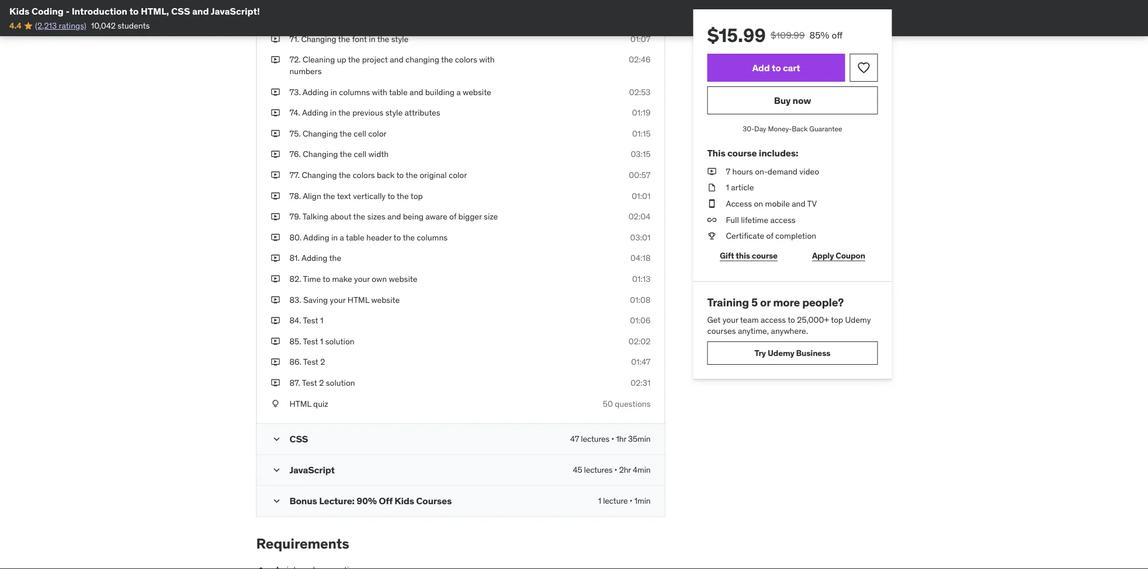 Task type: locate. For each thing, give the bounding box(es) containing it.
1 horizontal spatial columns
[[417, 232, 448, 243]]

solution
[[325, 336, 355, 347], [326, 378, 355, 388]]

color right original
[[449, 170, 467, 180]]

get
[[708, 315, 721, 325]]

color
[[368, 128, 387, 139], [449, 170, 467, 180]]

adding for 74.
[[302, 108, 328, 118]]

xsmall image left 80.
[[271, 232, 280, 244]]

xsmall image for 77. changing the colors back to the original color
[[271, 170, 280, 181]]

xsmall image left 82.
[[271, 274, 280, 285]]

0 horizontal spatial columns
[[339, 87, 370, 97]]

1 vertical spatial •
[[615, 465, 618, 476]]

01:08
[[630, 295, 651, 305]]

the down 75. changing the cell color
[[340, 149, 352, 160]]

1 small image from the top
[[271, 465, 283, 477]]

85%
[[810, 29, 830, 41]]

2 up 87. test 2 solution
[[320, 357, 325, 368]]

changing up cleaning
[[301, 34, 336, 44]]

• left 1min at the bottom right of page
[[630, 496, 633, 507]]

now
[[793, 94, 811, 106]]

solution down 83. saving your html website on the left of the page
[[325, 336, 355, 347]]

0 vertical spatial colors
[[455, 54, 477, 65]]

78.
[[290, 191, 301, 201]]

83.
[[290, 295, 301, 305]]

2 cell from the top
[[354, 149, 367, 160]]

1 vertical spatial lectures
[[584, 465, 613, 476]]

0 vertical spatial •
[[612, 434, 614, 445]]

71. changing the font in the style
[[290, 34, 409, 44]]

0 vertical spatial solution
[[325, 336, 355, 347]]

udemy right try on the bottom right of page
[[768, 348, 795, 359]]

xsmall image for 85. test 1 solution
[[271, 336, 280, 348]]

1 horizontal spatial css
[[290, 433, 308, 445]]

0 horizontal spatial udemy
[[768, 348, 795, 359]]

colors right changing
[[455, 54, 477, 65]]

xsmall image for 84. test 1
[[271, 315, 280, 327]]

77.
[[290, 170, 300, 180]]

0 vertical spatial color
[[368, 128, 387, 139]]

xsmall image left 83.
[[271, 294, 280, 306]]

to up anywhere.
[[788, 315, 795, 325]]

xsmall image
[[271, 33, 280, 45], [271, 54, 280, 66], [271, 128, 280, 139], [271, 149, 280, 160], [708, 166, 717, 177], [271, 170, 280, 181], [708, 182, 717, 194], [271, 190, 280, 202], [271, 253, 280, 264], [271, 274, 280, 285], [271, 315, 280, 327], [271, 378, 280, 389], [271, 398, 280, 410], [256, 565, 266, 570]]

and right sizes
[[388, 212, 401, 222]]

website right the 'building' at the top
[[463, 87, 491, 97]]

buy now button
[[708, 87, 878, 115]]

71.
[[290, 34, 299, 44]]

in up 75. changing the cell color
[[330, 108, 337, 118]]

lectures
[[581, 434, 610, 445], [584, 465, 613, 476]]

xsmall image left 78.
[[271, 190, 280, 202]]

1 vertical spatial with
[[372, 87, 388, 97]]

project
[[362, 54, 388, 65]]

adding
[[303, 87, 329, 97], [302, 108, 328, 118], [303, 232, 329, 243], [302, 253, 328, 264]]

colors up vertically
[[353, 170, 375, 180]]

• for javascript
[[615, 465, 618, 476]]

0 horizontal spatial with
[[372, 87, 388, 97]]

buy now
[[774, 94, 811, 106]]

and right 'project'
[[390, 54, 404, 65]]

73.
[[290, 87, 301, 97]]

1 vertical spatial solution
[[326, 378, 355, 388]]

table
[[389, 87, 408, 97], [346, 232, 365, 243]]

xsmall image left 87.
[[271, 378, 280, 389]]

2 small image from the top
[[271, 496, 283, 508]]

0 horizontal spatial colors
[[353, 170, 375, 180]]

lectures for css
[[581, 434, 610, 445]]

introduction
[[72, 5, 127, 17]]

2 for 86.
[[320, 357, 325, 368]]

html left the quiz
[[290, 399, 311, 409]]

the left text
[[323, 191, 335, 201]]

lectures for javascript
[[584, 465, 613, 476]]

to left "cart"
[[772, 62, 781, 74]]

training 5 or more people? get your team access to 25,000+ top udemy courses anytime, anywhere.
[[708, 296, 871, 337]]

xsmall image left 79.
[[271, 211, 280, 223]]

bonus
[[290, 495, 317, 507]]

1 horizontal spatial with
[[479, 54, 495, 65]]

0 horizontal spatial a
[[340, 232, 344, 243]]

adding right 80.
[[303, 232, 329, 243]]

course down certificate of completion
[[752, 250, 778, 261]]

50 questions
[[603, 399, 651, 409]]

the up 75. changing the cell color
[[339, 108, 351, 118]]

84.
[[290, 316, 301, 326]]

lectures right 45
[[584, 465, 613, 476]]

1 vertical spatial colors
[[353, 170, 375, 180]]

this
[[736, 250, 750, 261]]

80.
[[290, 232, 302, 243]]

xsmall image left 81.
[[271, 253, 280, 264]]

xsmall image left 75.
[[271, 128, 280, 139]]

top inside training 5 or more people? get your team access to 25,000+ top udemy courses anytime, anywhere.
[[831, 315, 844, 325]]

0 vertical spatial 2
[[320, 357, 325, 368]]

2 up the quiz
[[319, 378, 324, 388]]

• left "1hr"
[[612, 434, 614, 445]]

changing right the 76.
[[303, 149, 338, 160]]

the up 79. talking about the sizes and being aware of bigger size
[[397, 191, 409, 201]]

css right the html,
[[171, 5, 190, 17]]

kids right off
[[395, 495, 414, 507]]

css
[[171, 5, 190, 17], [290, 433, 308, 445]]

0 horizontal spatial top
[[411, 191, 423, 201]]

0 vertical spatial css
[[171, 5, 190, 17]]

• left 2hr
[[615, 465, 618, 476]]

0 vertical spatial kids
[[9, 5, 29, 17]]

to
[[129, 5, 139, 17], [772, 62, 781, 74], [397, 170, 404, 180], [388, 191, 395, 201], [394, 232, 401, 243], [323, 274, 330, 284], [788, 315, 795, 325]]

adding right 73.
[[303, 87, 329, 97]]

training
[[708, 296, 749, 310]]

attributes
[[405, 108, 440, 118]]

test right 87.
[[302, 378, 317, 388]]

style up 72. cleaning up the project and changing the colors with numbers
[[391, 34, 409, 44]]

$15.99 $109.99 85% off
[[708, 23, 843, 47]]

cell left the width
[[354, 149, 367, 160]]

of right the aware
[[450, 212, 457, 222]]

solution for 87. test 2 solution
[[326, 378, 355, 388]]

0 vertical spatial with
[[479, 54, 495, 65]]

test right 85.
[[303, 336, 318, 347]]

changing right 75.
[[303, 128, 338, 139]]

your left own
[[354, 274, 370, 284]]

mobile
[[765, 199, 790, 209]]

cell for width
[[354, 149, 367, 160]]

01:13
[[632, 274, 651, 284]]

$109.99
[[771, 29, 805, 41]]

0 horizontal spatial color
[[368, 128, 387, 139]]

00:57
[[629, 170, 651, 180]]

1 horizontal spatial a
[[457, 87, 461, 97]]

text
[[337, 191, 351, 201]]

1 vertical spatial of
[[767, 231, 774, 241]]

04:18
[[631, 253, 651, 264]]

small image for bonus lecture: 90% off kids courses
[[271, 496, 283, 508]]

udemy inside try udemy business link
[[768, 348, 795, 359]]

kids
[[9, 5, 29, 17], [395, 495, 414, 507]]

1 left lecture
[[598, 496, 601, 507]]

xsmall image left 84.
[[271, 315, 280, 327]]

0 vertical spatial your
[[354, 274, 370, 284]]

article
[[731, 182, 754, 193]]

access down or
[[761, 315, 786, 325]]

0 vertical spatial small image
[[271, 465, 283, 477]]

small image
[[271, 434, 283, 446]]

1 vertical spatial columns
[[417, 232, 448, 243]]

xsmall image for 83. saving your html website
[[271, 294, 280, 306]]

02:53
[[629, 87, 651, 97]]

1 horizontal spatial of
[[767, 231, 774, 241]]

74.
[[290, 108, 300, 118]]

buy
[[774, 94, 791, 106]]

columns down the aware
[[417, 232, 448, 243]]

1 vertical spatial top
[[831, 315, 844, 325]]

own
[[372, 274, 387, 284]]

1 horizontal spatial colors
[[455, 54, 477, 65]]

website right own
[[389, 274, 418, 284]]

81. adding the
[[290, 253, 341, 264]]

xsmall image left the 76.
[[271, 149, 280, 160]]

•
[[612, 434, 614, 445], [615, 465, 618, 476], [630, 496, 633, 507]]

0 horizontal spatial html
[[290, 399, 311, 409]]

small image for javascript
[[271, 465, 283, 477]]

30-
[[743, 124, 755, 133]]

xsmall image
[[271, 86, 280, 98], [271, 107, 280, 119], [708, 198, 717, 210], [271, 211, 280, 223], [708, 214, 717, 226], [708, 231, 717, 242], [271, 232, 280, 244], [271, 294, 280, 306], [271, 336, 280, 348], [271, 357, 280, 368]]

course up hours
[[728, 147, 757, 159]]

font
[[352, 34, 367, 44]]

0 horizontal spatial table
[[346, 232, 365, 243]]

vertically
[[353, 191, 386, 201]]

xsmall image for 80. adding in a table header to the columns
[[271, 232, 280, 244]]

add
[[753, 62, 770, 74]]

xsmall image left html quiz
[[271, 398, 280, 410]]

xsmall image for 74. adding in the previous style attributes
[[271, 107, 280, 119]]

2 vertical spatial website
[[371, 295, 400, 305]]

1 vertical spatial small image
[[271, 496, 283, 508]]

2 for 87.
[[319, 378, 324, 388]]

xsmall image left '77.'
[[271, 170, 280, 181]]

to right back
[[397, 170, 404, 180]]

in down about
[[331, 232, 338, 243]]

0 vertical spatial table
[[389, 87, 408, 97]]

small image
[[271, 465, 283, 477], [271, 496, 283, 508]]

1 vertical spatial a
[[340, 232, 344, 243]]

xsmall image for html quiz
[[271, 398, 280, 410]]

0 vertical spatial top
[[411, 191, 423, 201]]

your inside training 5 or more people? get your team access to 25,000+ top udemy courses anytime, anywhere.
[[723, 315, 739, 325]]

1 horizontal spatial top
[[831, 315, 844, 325]]

xsmall image left 71.
[[271, 33, 280, 45]]

off
[[379, 495, 393, 507]]

top down people?
[[831, 315, 844, 325]]

xsmall image left 86.
[[271, 357, 280, 368]]

test
[[303, 316, 318, 326], [303, 336, 318, 347], [303, 357, 318, 368], [302, 378, 317, 388]]

2hr
[[619, 465, 631, 476]]

small image down small icon
[[271, 465, 283, 477]]

0 vertical spatial a
[[457, 87, 461, 97]]

0 vertical spatial udemy
[[846, 315, 871, 325]]

xsmall image for 79. talking about the sizes and being aware of bigger size
[[271, 211, 280, 223]]

adding right 74.
[[302, 108, 328, 118]]

1 vertical spatial 2
[[319, 378, 324, 388]]

test right 86.
[[303, 357, 318, 368]]

0 vertical spatial html
[[348, 295, 369, 305]]

wishlist image
[[857, 61, 871, 75]]

xsmall image for 81. adding the
[[271, 253, 280, 264]]

in down up
[[331, 87, 337, 97]]

previous
[[353, 108, 384, 118]]

xsmall image left certificate
[[708, 231, 717, 242]]

test right 84.
[[303, 316, 318, 326]]

full lifetime access
[[726, 215, 796, 225]]

or
[[761, 296, 771, 310]]

header
[[367, 232, 392, 243]]

1 horizontal spatial kids
[[395, 495, 414, 507]]

in for columns
[[331, 87, 337, 97]]

2 horizontal spatial your
[[723, 315, 739, 325]]

1 up 86. test 2
[[320, 336, 323, 347]]

1 horizontal spatial html
[[348, 295, 369, 305]]

your
[[354, 274, 370, 284], [330, 295, 346, 305], [723, 315, 739, 325]]

changing up align
[[302, 170, 337, 180]]

cell for color
[[354, 128, 366, 139]]

off
[[832, 29, 843, 41]]

kids up 4.4
[[9, 5, 29, 17]]

top up the 'being'
[[411, 191, 423, 201]]

2
[[320, 357, 325, 368], [319, 378, 324, 388]]

color up the width
[[368, 128, 387, 139]]

small image left bonus
[[271, 496, 283, 508]]

changing
[[406, 54, 439, 65]]

table left header
[[346, 232, 365, 243]]

0 vertical spatial cell
[[354, 128, 366, 139]]

back
[[792, 124, 808, 133]]

(2,213 ratings)
[[35, 20, 86, 31]]

• for bonus lecture: 90% off kids courses
[[630, 496, 633, 507]]

your up courses
[[723, 315, 739, 325]]

1 horizontal spatial udemy
[[846, 315, 871, 325]]

1 vertical spatial access
[[761, 315, 786, 325]]

0 horizontal spatial of
[[450, 212, 457, 222]]

(2,213
[[35, 20, 57, 31]]

0 vertical spatial website
[[463, 87, 491, 97]]

80. adding in a table header to the columns
[[290, 232, 448, 243]]

cell
[[354, 128, 366, 139], [354, 149, 367, 160]]

access down mobile
[[771, 215, 796, 225]]

45 lectures • 2hr 4min
[[573, 465, 651, 476]]

a right the 'building' at the top
[[457, 87, 461, 97]]

columns up 74. adding in the previous style attributes
[[339, 87, 370, 97]]

1 vertical spatial your
[[330, 295, 346, 305]]

css right small icon
[[290, 433, 308, 445]]

lectures right 47
[[581, 434, 610, 445]]

adding for 81.
[[302, 253, 328, 264]]

0 horizontal spatial kids
[[9, 5, 29, 17]]

top
[[411, 191, 423, 201], [831, 315, 844, 325]]

$15.99
[[708, 23, 766, 47]]

html quiz
[[290, 399, 328, 409]]

website down own
[[371, 295, 400, 305]]

access inside training 5 or more people? get your team access to 25,000+ top udemy courses anytime, anywhere.
[[761, 315, 786, 325]]

xsmall image for 87. test 2 solution
[[271, 378, 280, 389]]

5
[[752, 296, 758, 310]]

make
[[332, 274, 352, 284]]

colors
[[455, 54, 477, 65], [353, 170, 375, 180]]

xsmall image left the 72.
[[271, 54, 280, 66]]

in right font
[[369, 34, 376, 44]]

1 horizontal spatial table
[[389, 87, 408, 97]]

2 vertical spatial •
[[630, 496, 633, 507]]

01:06
[[630, 316, 651, 326]]

being
[[403, 212, 424, 222]]

1 horizontal spatial color
[[449, 170, 467, 180]]

try udemy business link
[[708, 342, 878, 365]]

the up 'project'
[[377, 34, 389, 44]]

02:04
[[629, 212, 651, 222]]

and up attributes
[[410, 87, 423, 97]]

completion
[[776, 231, 817, 241]]

the
[[338, 34, 350, 44], [377, 34, 389, 44], [348, 54, 360, 65], [441, 54, 453, 65], [339, 108, 351, 118], [340, 128, 352, 139], [340, 149, 352, 160], [339, 170, 351, 180], [406, 170, 418, 180], [323, 191, 335, 201], [397, 191, 409, 201], [353, 212, 365, 222], [403, 232, 415, 243], [329, 253, 341, 264]]

0 vertical spatial lectures
[[581, 434, 610, 445]]

xsmall image left 74.
[[271, 107, 280, 119]]

your down make
[[330, 295, 346, 305]]

2 vertical spatial your
[[723, 315, 739, 325]]

1 vertical spatial udemy
[[768, 348, 795, 359]]

style down 73. adding in columns with table and building a website
[[386, 108, 403, 118]]

1 horizontal spatial your
[[354, 274, 370, 284]]

of down "full lifetime access" at the right of the page
[[767, 231, 774, 241]]

1 vertical spatial color
[[449, 170, 467, 180]]

1 vertical spatial cell
[[354, 149, 367, 160]]

1 cell from the top
[[354, 128, 366, 139]]

1 vertical spatial kids
[[395, 495, 414, 507]]



Task type: vqa. For each thing, say whether or not it's contained in the screenshot.
top at
no



Task type: describe. For each thing, give the bounding box(es) containing it.
anytime,
[[738, 326, 769, 337]]

84. test 1
[[290, 316, 323, 326]]

solution for 85. test 1 solution
[[325, 336, 355, 347]]

0 vertical spatial style
[[391, 34, 409, 44]]

saving
[[303, 295, 328, 305]]

requirements
[[256, 536, 349, 553]]

to right "time"
[[323, 274, 330, 284]]

the left font
[[338, 34, 350, 44]]

access on mobile and tv
[[726, 199, 817, 209]]

76. changing the cell width
[[290, 149, 389, 160]]

udemy inside training 5 or more people? get your team access to 25,000+ top udemy courses anytime, anywhere.
[[846, 315, 871, 325]]

7 hours on-demand video
[[726, 166, 820, 177]]

87.
[[290, 378, 300, 388]]

apply coupon
[[812, 250, 866, 261]]

javascript
[[290, 464, 335, 476]]

changing for 71.
[[301, 34, 336, 44]]

changing for 77.
[[302, 170, 337, 180]]

colors inside 72. cleaning up the project and changing the colors with numbers
[[455, 54, 477, 65]]

try
[[755, 348, 766, 359]]

01:01
[[632, 191, 651, 201]]

47
[[571, 434, 579, 445]]

quiz
[[313, 399, 328, 409]]

35min
[[628, 434, 651, 445]]

1min
[[635, 496, 651, 507]]

on-
[[755, 166, 768, 177]]

82. time to make your own website
[[290, 274, 418, 284]]

0 vertical spatial columns
[[339, 87, 370, 97]]

adding for 73.
[[303, 87, 329, 97]]

0 horizontal spatial css
[[171, 5, 190, 17]]

47 lectures • 1hr 35min
[[571, 434, 651, 445]]

certificate
[[726, 231, 765, 241]]

to right header
[[394, 232, 401, 243]]

78. align the text vertically to the top
[[290, 191, 423, 201]]

apply coupon button
[[800, 244, 878, 268]]

81.
[[290, 253, 300, 264]]

0 vertical spatial course
[[728, 147, 757, 159]]

demand
[[768, 166, 798, 177]]

xsmall image for 75. changing the cell color
[[271, 128, 280, 139]]

the left original
[[406, 170, 418, 180]]

45
[[573, 465, 582, 476]]

1 vertical spatial style
[[386, 108, 403, 118]]

people?
[[803, 296, 844, 310]]

1 vertical spatial css
[[290, 433, 308, 445]]

the right changing
[[441, 54, 453, 65]]

the down the 'being'
[[403, 232, 415, 243]]

xsmall image left full
[[708, 214, 717, 226]]

90%
[[357, 495, 377, 507]]

1 vertical spatial course
[[752, 250, 778, 261]]

courses
[[708, 326, 736, 337]]

xsmall image left 7
[[708, 166, 717, 177]]

xsmall image for 86. test 2
[[271, 357, 280, 368]]

changing for 76.
[[303, 149, 338, 160]]

and left tv
[[792, 199, 806, 209]]

03:15
[[631, 149, 651, 160]]

size
[[484, 212, 498, 222]]

xsmall image left access
[[708, 198, 717, 210]]

and inside 72. cleaning up the project and changing the colors with numbers
[[390, 54, 404, 65]]

to up 79. talking about the sizes and being aware of bigger size
[[388, 191, 395, 201]]

xsmall image for 73. adding in columns with table and building a website
[[271, 86, 280, 98]]

• for css
[[612, 434, 614, 445]]

77. changing the colors back to the original color
[[290, 170, 467, 180]]

02:31
[[631, 378, 651, 388]]

02:46
[[629, 54, 651, 65]]

this course includes:
[[708, 147, 799, 159]]

includes:
[[759, 147, 799, 159]]

10,042
[[91, 20, 116, 31]]

79. talking about the sizes and being aware of bigger size
[[290, 212, 498, 222]]

with inside 72. cleaning up the project and changing the colors with numbers
[[479, 54, 495, 65]]

certificate of completion
[[726, 231, 817, 241]]

-
[[66, 5, 70, 17]]

about
[[330, 212, 352, 222]]

the up text
[[339, 170, 351, 180]]

xsmall image for 72. cleaning up the project and changing the colors with numbers
[[271, 54, 280, 66]]

85. test 1 solution
[[290, 336, 355, 347]]

gift this course
[[720, 250, 778, 261]]

test for 84.
[[303, 316, 318, 326]]

anywhere.
[[771, 326, 808, 337]]

to inside button
[[772, 62, 781, 74]]

4.4
[[9, 20, 21, 31]]

adding for 80.
[[303, 232, 329, 243]]

1hr
[[616, 434, 627, 445]]

test for 85.
[[303, 336, 318, 347]]

1 vertical spatial website
[[389, 274, 418, 284]]

86.
[[290, 357, 302, 368]]

to up the "students" on the top of page
[[129, 5, 139, 17]]

back
[[377, 170, 395, 180]]

1 vertical spatial table
[[346, 232, 365, 243]]

more
[[773, 296, 800, 310]]

0 vertical spatial access
[[771, 215, 796, 225]]

73. adding in columns with table and building a website
[[290, 87, 491, 97]]

team
[[740, 315, 759, 325]]

xsmall image for 82. time to make your own website
[[271, 274, 280, 285]]

30-day money-back guarantee
[[743, 124, 843, 133]]

85.
[[290, 336, 301, 347]]

01:19
[[632, 108, 651, 118]]

82.
[[290, 274, 301, 284]]

xsmall image for 76. changing the cell width
[[271, 149, 280, 160]]

the up 76. changing the cell width
[[340, 128, 352, 139]]

01:07
[[631, 34, 651, 44]]

xsmall image for 71. changing the font in the style
[[271, 33, 280, 45]]

numbers
[[290, 66, 322, 76]]

xsmall image left 1 article
[[708, 182, 717, 194]]

76.
[[290, 149, 301, 160]]

xsmall image down requirements
[[256, 565, 266, 570]]

changing for 75.
[[303, 128, 338, 139]]

cart
[[783, 62, 801, 74]]

to inside training 5 or more people? get your team access to 25,000+ top udemy courses anytime, anywhere.
[[788, 315, 795, 325]]

bigger
[[459, 212, 482, 222]]

83. saving your html website
[[290, 295, 400, 305]]

and left javascript!
[[192, 5, 209, 17]]

0 horizontal spatial your
[[330, 295, 346, 305]]

test for 87.
[[302, 378, 317, 388]]

original
[[420, 170, 447, 180]]

1 article
[[726, 182, 754, 193]]

0 vertical spatial of
[[450, 212, 457, 222]]

in for a
[[331, 232, 338, 243]]

79.
[[290, 212, 301, 222]]

test for 86.
[[303, 357, 318, 368]]

on
[[754, 199, 763, 209]]

xsmall image for 78. align the text vertically to the top
[[271, 190, 280, 202]]

video
[[800, 166, 820, 177]]

10,042 students
[[91, 20, 150, 31]]

1 up the 85. test 1 solution
[[320, 316, 323, 326]]

html,
[[141, 5, 169, 17]]

sizes
[[367, 212, 386, 222]]

1 left article
[[726, 182, 729, 193]]

up
[[337, 54, 346, 65]]

the right up
[[348, 54, 360, 65]]

lecture:
[[319, 495, 355, 507]]

ratings)
[[59, 20, 86, 31]]

74. adding in the previous style attributes
[[290, 108, 440, 118]]

full
[[726, 215, 739, 225]]

the up make
[[329, 253, 341, 264]]

guarantee
[[810, 124, 843, 133]]

in for the
[[330, 108, 337, 118]]

the left sizes
[[353, 212, 365, 222]]

money-
[[768, 124, 792, 133]]

1 vertical spatial html
[[290, 399, 311, 409]]

coupon
[[836, 250, 866, 261]]



